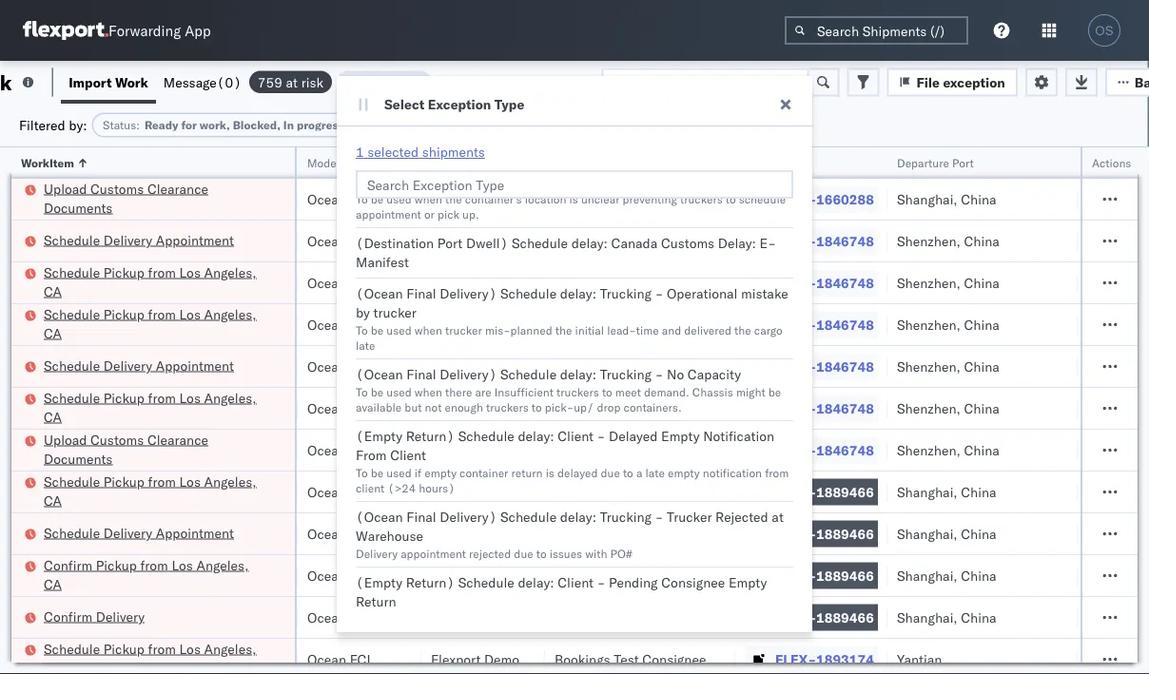 Task type: describe. For each thing, give the bounding box(es) containing it.
to be used when the container's location is unclear preventing truckers to schedule appointment or pick up. button
[[356, 147, 793, 228]]

6 1846748 from the top
[[816, 442, 874, 458]]

to inside '(ocean final delivery) schedule delay: trucking - trucker rejected at warehouse delivery appointment rejected due to issues with po#'
[[536, 546, 547, 561]]

from
[[356, 447, 387, 464]]

4 lhuu7894 from the top
[[1087, 609, 1149, 625]]

dec up confirm pickup from los angeles, ca
[[133, 526, 158, 542]]

select exception type
[[384, 96, 524, 113]]

8 fcl from the top
[[350, 484, 374, 500]]

notification
[[703, 428, 774, 445]]

2 14, from the top
[[161, 526, 182, 542]]

message
[[163, 74, 217, 90]]

4 flex-1846748 from the top
[[775, 358, 874, 375]]

4 schedule pickup from los angeles, ca button from the top
[[44, 472, 270, 512]]

enough
[[445, 400, 483, 414]]

2 upload customs clearance documents from the top
[[44, 431, 208, 467]]

2 fcl from the top
[[350, 233, 374, 249]]

1 clearance from the top
[[147, 180, 208, 197]]

(>24
[[388, 481, 416, 495]]

flexport
[[523, 612, 563, 626]]

appointment inside '(ocean final delivery) schedule delay: trucking - trucker rejected at warehouse delivery appointment rejected due to issues with po#'
[[401, 546, 466, 561]]

2 lhuu7894 from the top
[[1087, 525, 1149, 542]]

(ocean for warehouse
[[356, 509, 403, 526]]

delayed
[[609, 428, 658, 445]]

12:00
[[31, 442, 69, 458]]

chassis
[[692, 385, 733, 399]]

ba
[[1135, 74, 1149, 90]]

(0)
[[217, 74, 241, 90]]

schedule delivery appointment link for 3rd the schedule delivery appointment button from the bottom of the page
[[44, 231, 234, 250]]

2 schedule pickup from los angeles, ca from the top
[[44, 306, 256, 341]]

3 shenzhen, china from the top
[[897, 316, 1000, 333]]

2023
[[181, 651, 214, 668]]

exception
[[428, 96, 491, 113]]

5 shenzhen, china from the top
[[897, 400, 1000, 417]]

appointment for schedule delivery appointment link associated with 2nd the schedule delivery appointment button from the bottom
[[156, 357, 234, 374]]

9 fcl from the top
[[350, 526, 374, 542]]

delay: inside (empty return) schedule delay: client -  pending consignee empty return to be used for shipments where flexport delivery = no
[[518, 575, 554, 591]]

mst, right pm
[[88, 567, 120, 584]]

delivered
[[684, 323, 731, 337]]

due inside '(ocean final delivery) schedule delay: trucking - trucker rejected at warehouse delivery appointment rejected due to issues with po#'
[[514, 546, 533, 561]]

7 fcl from the top
[[350, 442, 374, 458]]

forwarding
[[108, 21, 181, 39]]

rejected
[[715, 509, 768, 526]]

confirm pickup from los angeles, ca button
[[44, 556, 270, 596]]

1 12:59 am mst, dec 14, 2022 from the top
[[31, 484, 218, 500]]

12:59 am mst, jan 13, 2023
[[31, 651, 214, 668]]

3 1846748 from the top
[[816, 316, 874, 333]]

is inside the to be used when the container's location is unclear preventing truckers to schedule appointment or pick up.
[[569, 192, 578, 206]]

0 horizontal spatial risk
[[301, 74, 323, 90]]

consignee inside button
[[555, 156, 609, 170]]

ca for schedule pickup from los angeles, ca link corresponding to 4th schedule pickup from los angeles, ca button from the top of the page
[[44, 492, 62, 509]]

flex
[[745, 156, 766, 170]]

3 lhuu7894 from the top
[[1087, 567, 1149, 584]]

2 upload from the top
[[44, 431, 87, 448]]

to be used when the container's location is unclear preventing truckers to schedule appointment or pick up.
[[356, 192, 786, 221]]

1 shanghai, from the top
[[897, 191, 958, 207]]

ca for 1st schedule pickup from los angeles, ca button's schedule pickup from los angeles, ca link
[[44, 283, 62, 300]]

dec left 24,
[[124, 609, 149, 626]]

dec left 23,
[[123, 567, 148, 584]]

dec down 12:00 am mst, nov 9, 2022
[[133, 484, 158, 500]]

3 shenzhen, from the top
[[897, 316, 961, 333]]

used inside (empty return) schedule delay: client -  delayed empty notification from client to be used if empty container return is delayed due to a late empty notification from client (>24 hours)
[[387, 466, 412, 480]]

3 schedule pickup from los angeles, ca button from the top
[[44, 389, 270, 429]]

1 flexport demo consignee from the top
[[431, 191, 587, 207]]

flex-1893174
[[775, 651, 874, 668]]

1:00 am mdt, aug 19, 2022
[[31, 191, 211, 207]]

4 shanghai, china from the top
[[897, 567, 997, 584]]

3 : from the left
[[544, 118, 548, 132]]

0 vertical spatial for
[[181, 118, 197, 132]]

2 clearance from the top
[[147, 431, 208, 448]]

by
[[356, 304, 370, 321]]

message (0)
[[163, 74, 241, 90]]

upload customs clearance documents link for 2nd upload customs clearance documents button from the bottom of the page
[[44, 179, 270, 217]]

3 flex-1846748 from the top
[[775, 316, 874, 333]]

4 ocean fcl from the top
[[307, 316, 374, 333]]

10 ocean fcl from the top
[[307, 567, 374, 584]]

delay: inside (empty return) schedule delay: client -  delayed empty notification from client to be used if empty container return is delayed due to a late empty notification from client (>24 hours)
[[518, 428, 554, 445]]

id
[[769, 156, 781, 170]]

1 schedule delivery appointment button from the top
[[44, 231, 234, 252]]

1 demo from the top
[[484, 191, 519, 207]]

blocked,
[[233, 118, 280, 132]]

1 shenzhen, from the top
[[897, 233, 961, 249]]

time
[[636, 323, 659, 337]]

return) for return
[[406, 575, 455, 591]]

6 12:59 from the top
[[31, 484, 69, 500]]

2 flexport demo consignee from the top
[[431, 651, 587, 668]]

consignee button
[[545, 151, 716, 170]]

7:00 am mst, dec 24, 2022
[[31, 609, 210, 626]]

0 vertical spatial shipments
[[422, 144, 485, 160]]

6 shenzhen, china from the top
[[897, 442, 1000, 458]]

2 1889466 from the top
[[816, 526, 874, 542]]

mode button
[[298, 151, 402, 170]]

2 shanghai, from the top
[[897, 484, 958, 500]]

used inside (empty return) schedule delay: client -  pending consignee empty return to be used for shipments where flexport delivery = no
[[387, 612, 412, 626]]

5 1846748 from the top
[[816, 400, 874, 417]]

to down insufficient
[[532, 400, 542, 414]]

(empty return) schedule delay: client -  pending consignee empty return to be used for shipments where flexport delivery = no
[[356, 575, 767, 626]]

3 12:59 am mdt, nov 5, 2022 from the top
[[31, 316, 210, 333]]

1 fcl from the top
[[350, 191, 374, 207]]

5 flex-1846748 from the top
[[775, 400, 874, 417]]

return) for from
[[406, 428, 455, 445]]

mst, down 5:00 pm mst, dec 23, 2022
[[89, 609, 121, 626]]

to inside (empty return) schedule delay: client -  delayed empty notification from client to be used if empty container return is delayed due to a late empty notification from client (>24 hours)
[[623, 466, 633, 480]]

3 schedule delivery appointment button from the top
[[44, 524, 234, 545]]

3 flex- from the top
[[775, 274, 816, 291]]

to inside button
[[487, 73, 500, 90]]

return
[[511, 466, 543, 480]]

but
[[405, 400, 422, 414]]

ca for fourth schedule pickup from los angeles, ca button from the bottom schedule pickup from los angeles, ca link
[[44, 325, 62, 341]]

--
[[555, 191, 571, 207]]

(destination port dwell) schedule delay: canada customs delay: e- manifest button
[[348, 226, 793, 279]]

client name button
[[421, 151, 526, 170]]

2 ocean fcl from the top
[[307, 233, 374, 249]]

3 schedule pickup from los angeles, ca from the top
[[44, 390, 256, 425]]

at risk : overdue, due soon
[[511, 118, 656, 132]]

e-
[[760, 235, 776, 252]]

2 empty from the left
[[668, 466, 700, 480]]

to inside (ocean final delivery) schedule delay: trucking - operational mistake by trucker to be used when trucker mis-planned the initial lead-time and delivered the cargo late
[[356, 323, 368, 337]]

and
[[662, 323, 681, 337]]

overdue,
[[553, 118, 602, 132]]

schedule pickup from los angeles, ca link for fourth schedule pickup from los angeles, ca button from the bottom
[[44, 305, 270, 343]]

exception
[[943, 74, 1005, 90]]

demand.
[[644, 385, 689, 399]]

trucking for operational
[[600, 285, 652, 302]]

to inside the to be used when the container's location is unclear preventing truckers to schedule appointment or pick up.
[[726, 192, 736, 206]]

schedule inside (ocean final delivery) schedule delay: trucking - operational mistake by trucker to be used when trucker mis-planned the initial lead-time and delivered the cargo late
[[500, 285, 557, 302]]

empty inside (empty return) schedule delay: client -  delayed empty notification from client to be used if empty container return is delayed due to a late empty notification from client (>24 hours)
[[661, 428, 700, 445]]

1 upload from the top
[[44, 180, 87, 197]]

8 ocean fcl from the top
[[307, 484, 374, 500]]

0 horizontal spatial trucker
[[373, 304, 416, 321]]

name
[[465, 156, 495, 170]]

where
[[489, 612, 520, 626]]

consignee inside (empty return) schedule delay: client -  pending consignee empty return to be used for shipments where flexport delivery = no
[[661, 575, 725, 591]]

- inside (empty return) schedule delay: client -  pending consignee empty return to be used for shipments where flexport delivery = no
[[597, 575, 605, 591]]

schedule inside the (ocean final delivery) schedule delay: trucking - no capacity to be used when there are insufficient truckers to meet demand. chassis might be available but not enough truckers to pick-up/ drop containers.
[[500, 366, 557, 383]]

1
[[356, 144, 364, 160]]

8 12:59 from the top
[[31, 651, 69, 668]]

confirm pickup from los angeles, ca link
[[44, 556, 270, 594]]

6 ceau7522 from the top
[[1087, 441, 1149, 458]]

mst, left jan
[[97, 651, 129, 668]]

client down up/
[[558, 428, 594, 445]]

3 flex-1889466 from the top
[[775, 567, 874, 584]]

12 fcl from the top
[[350, 651, 374, 668]]

drop
[[597, 400, 621, 414]]

1 shenzhen, china from the top
[[897, 233, 1000, 249]]

4 flex-1889466 from the top
[[775, 609, 874, 626]]

to inside the (ocean final delivery) schedule delay: trucking - no capacity to be used when there are insufficient truckers to meet demand. chassis might be available but not enough truckers to pick-up/ drop containers.
[[356, 385, 368, 399]]

file
[[916, 74, 940, 90]]

progress
[[297, 118, 344, 132]]

205 on track
[[345, 74, 423, 90]]

1 14, from the top
[[161, 484, 182, 500]]

(destination port dwell) schedule delay: canada customs delay: e- manifest
[[356, 235, 776, 271]]

4 1846748 from the top
[[816, 358, 874, 375]]

1 flex- from the top
[[775, 191, 816, 207]]

1 selected shipments
[[356, 144, 485, 160]]

be inside the to be used when the container's location is unclear preventing truckers to schedule appointment or pick up.
[[371, 192, 384, 206]]

appointment for 3rd the schedule delivery appointment button from the bottom of the page schedule delivery appointment link
[[156, 232, 234, 248]]

4 flex- from the top
[[775, 316, 816, 333]]

1 horizontal spatial the
[[555, 323, 572, 337]]

2 schedule delivery appointment button from the top
[[44, 356, 234, 377]]

insufficient
[[494, 385, 554, 399]]

delivery) for be
[[440, 366, 497, 383]]

7:00
[[31, 609, 60, 626]]

on
[[374, 74, 389, 90]]

4 1889466 from the top
[[816, 609, 874, 626]]

be inside (ocean final delivery) schedule delay: trucking - operational mistake by trucker to be used when trucker mis-planned the initial lead-time and delivered the cargo late
[[371, 323, 384, 337]]

no inside the (ocean final delivery) schedule delay: trucking - no capacity to be used when there are insufficient truckers to meet demand. chassis might be available but not enough truckers to pick-up/ drop containers.
[[667, 366, 684, 383]]

759 at risk
[[258, 74, 323, 90]]

Search Exception Type text field
[[356, 170, 793, 199]]

5 5, from the top
[[162, 400, 174, 417]]

soon
[[630, 118, 656, 132]]

delay: for trucker
[[560, 509, 596, 526]]

at
[[511, 118, 522, 132]]

deadline
[[31, 156, 77, 170]]

1 schedule pickup from los angeles, ca button from the top
[[44, 263, 270, 303]]

departure
[[897, 156, 949, 170]]

there
[[445, 385, 472, 399]]

status
[[103, 118, 136, 132]]

containers.
[[624, 400, 682, 414]]

11 ocean fcl from the top
[[307, 609, 374, 626]]

client inside (empty return) schedule delay: client -  pending consignee empty return to be used for shipments where flexport delivery = no
[[558, 575, 594, 591]]

19,
[[154, 191, 175, 207]]

mst, up 5:00 pm mst, dec 23, 2022
[[97, 526, 129, 542]]

the inside the to be used when the container's location is unclear preventing truckers to schedule appointment or pick up.
[[445, 192, 462, 206]]

(empty for from
[[356, 428, 402, 445]]

7 12:59 from the top
[[31, 526, 69, 542]]

trucking for no
[[600, 366, 652, 383]]

2 shenzhen, china from the top
[[897, 274, 1000, 291]]

1 horizontal spatial trucker
[[445, 323, 482, 337]]

return
[[356, 594, 396, 610]]

6 flex-1846748 from the top
[[775, 442, 874, 458]]

for inside (empty return) schedule delay: client -  pending consignee empty return to be used for shipments where flexport delivery = no
[[415, 612, 429, 626]]

shipments inside (empty return) schedule delay: client -  pending consignee empty return to be used for shipments where flexport delivery = no
[[432, 612, 486, 626]]

0 vertical spatial customs
[[90, 180, 144, 197]]

4 5, from the top
[[162, 358, 174, 375]]

- inside (ocean final delivery) schedule delay: trucking - operational mistake by trucker to be used when trucker mis-planned the initial lead-time and delivered the cargo late
[[655, 285, 663, 302]]

13,
[[157, 651, 178, 668]]

(destination
[[356, 235, 434, 252]]

1 lhuu7894 from the top
[[1087, 483, 1149, 500]]

2 vertical spatial truckers
[[486, 400, 529, 414]]

: for status
[[136, 118, 140, 132]]

1 flex-1846748 from the top
[[775, 233, 874, 249]]

1 12:59 am mdt, nov 5, 2022 from the top
[[31, 233, 210, 249]]

9 resize handle column header from the left
[[1115, 147, 1138, 674]]

6 flex- from the top
[[775, 400, 816, 417]]

jan
[[133, 651, 154, 668]]

is inside (empty return) schedule delay: client -  delayed empty notification from client to be used if empty container return is delayed due to a late empty notification from client (>24 hours)
[[546, 466, 554, 480]]

resize handle column header for consignee
[[712, 147, 735, 674]]

2 flexport from the top
[[431, 651, 481, 668]]

up/
[[574, 400, 594, 414]]

3 shanghai, from the top
[[897, 526, 958, 542]]

flex-1660288
[[775, 191, 874, 207]]

be right 'might'
[[768, 385, 781, 399]]

from inside (empty return) schedule delay: client -  delayed empty notification from client to be used if empty container return is delayed due to a late empty notification from client (>24 hours)
[[765, 466, 789, 480]]

rejected
[[469, 546, 511, 561]]

1 1846748 from the top
[[816, 233, 874, 249]]

preventing
[[623, 192, 677, 206]]

hours)
[[419, 481, 455, 495]]

(ocean for trucker
[[356, 285, 403, 302]]

(empty for return
[[356, 575, 402, 591]]

- inside the (ocean final delivery) schedule delay: trucking - no capacity to be used when there are insufficient truckers to meet demand. chassis might be available but not enough truckers to pick-up/ drop containers.
[[655, 366, 663, 383]]

be up available
[[371, 385, 384, 399]]

0 horizontal spatial no
[[446, 118, 461, 132]]

a
[[636, 466, 642, 480]]

1 horizontal spatial risk
[[525, 118, 544, 132]]

3 shanghai, china from the top
[[897, 526, 997, 542]]

actions
[[1092, 156, 1131, 170]]

6 ocean fcl from the top
[[307, 400, 374, 417]]

to up the drop
[[602, 385, 612, 399]]

schedule pickup from los angeles, ca link for 1st schedule pickup from los angeles, ca button
[[44, 263, 270, 301]]

1 vertical spatial truckers
[[557, 385, 599, 399]]

up.
[[462, 207, 479, 221]]

4 shenzhen, from the top
[[897, 358, 961, 375]]

filtered
[[19, 117, 65, 133]]

dwell)
[[466, 235, 508, 252]]

1 ocean fcl from the top
[[307, 191, 374, 207]]

appointment inside the to be used when the container's location is unclear preventing truckers to schedule appointment or pick up.
[[356, 207, 421, 221]]

2 schedule delivery appointment from the top
[[44, 357, 234, 374]]

caiu7969
[[1087, 190, 1149, 207]]

work
[[115, 74, 148, 90]]



Task type: vqa. For each thing, say whether or not it's contained in the screenshot.
5th "12:59 am mdt, nov 5, 2022" from the bottom
yes



Task type: locate. For each thing, give the bounding box(es) containing it.
4 12:59 from the top
[[31, 358, 69, 375]]

2 vertical spatial (ocean
[[356, 509, 403, 526]]

flex id
[[745, 156, 781, 170]]

delivery) up "mis-" at the left
[[440, 285, 497, 302]]

1 vertical spatial schedule delivery appointment link
[[44, 356, 234, 375]]

to left issues
[[536, 546, 547, 561]]

ocean fcl up the manifest
[[307, 233, 374, 249]]

0 horizontal spatial :
[[136, 118, 140, 132]]

from inside confirm pickup from los angeles, ca
[[140, 557, 168, 574]]

delivery for 2nd the schedule delivery appointment button from the bottom
[[103, 357, 152, 374]]

flexport demo consignee down name
[[431, 191, 587, 207]]

: down "select exception type"
[[438, 118, 441, 132]]

2 vertical spatial schedule delivery appointment link
[[44, 524, 234, 543]]

2 horizontal spatial truckers
[[680, 192, 723, 206]]

=
[[609, 612, 616, 626]]

1 upload customs clearance documents from the top
[[44, 180, 208, 216]]

1 vertical spatial shipments
[[432, 612, 486, 626]]

4 shenzhen, china from the top
[[897, 358, 1000, 375]]

due
[[605, 118, 627, 132]]

0 vertical spatial flexport
[[431, 191, 481, 207]]

when up not
[[415, 385, 442, 399]]

when inside the to be used when the container's location is unclear preventing truckers to schedule appointment or pick up.
[[415, 192, 442, 206]]

flexport. image
[[23, 21, 108, 40]]

final down the manifest
[[406, 285, 436, 302]]

2 confirm from the top
[[44, 608, 92, 625]]

client inside button
[[431, 156, 462, 170]]

1 (ocean from the top
[[356, 285, 403, 302]]

3 when from the top
[[415, 385, 442, 399]]

0 vertical spatial (ocean
[[356, 285, 403, 302]]

schedule delivery appointment button down aug
[[44, 231, 234, 252]]

delivery inside the confirm delivery link
[[96, 608, 145, 625]]

to up client
[[356, 466, 368, 480]]

numbers
[[1087, 163, 1134, 177]]

0 vertical spatial appointment
[[156, 232, 234, 248]]

warehouse
[[356, 528, 423, 545]]

2 horizontal spatial the
[[734, 323, 751, 337]]

customs inside the (destination port dwell) schedule delay: canada customs delay: e- manifest
[[661, 235, 714, 252]]

1660288
[[816, 191, 874, 207]]

1 vertical spatial schedule delivery appointment button
[[44, 356, 234, 377]]

to up available
[[356, 385, 368, 399]]

- inside '(ocean final delivery) schedule delay: trucking - trucker rejected at warehouse delivery appointment rejected due to issues with po#'
[[655, 509, 663, 526]]

5 to from the top
[[356, 612, 368, 626]]

los
[[179, 264, 201, 281], [179, 306, 201, 322], [179, 390, 201, 406], [179, 473, 201, 490], [172, 557, 193, 574], [179, 641, 201, 657]]

0 vertical spatial trucker
[[373, 304, 416, 321]]

1 5, from the top
[[162, 233, 174, 249]]

delay: inside (ocean final delivery) schedule delay: trucking - operational mistake by trucker to be used when trucker mis-planned the initial lead-time and delivered the cargo late
[[560, 285, 596, 302]]

1 schedule delivery appointment from the top
[[44, 232, 234, 248]]

mis-
[[485, 323, 510, 337]]

filters
[[552, 73, 590, 90]]

delay: for delay:
[[571, 235, 608, 252]]

initial
[[575, 323, 604, 337]]

0 vertical spatial demo
[[484, 191, 519, 207]]

late inside (ocean final delivery) schedule delay: trucking - operational mistake by trucker to be used when trucker mis-planned the initial lead-time and delivered the cargo late
[[356, 338, 375, 352]]

0 vertical spatial appointment
[[356, 207, 421, 221]]

delay: up the initial
[[560, 285, 596, 302]]

delivery) up the rejected
[[440, 509, 497, 526]]

1 vertical spatial 12:59 am mst, dec 14, 2022
[[31, 526, 218, 542]]

port down pick
[[437, 235, 463, 252]]

0 vertical spatial 12:59 am mst, dec 14, 2022
[[31, 484, 218, 500]]

to inside (empty return) schedule delay: client -  pending consignee empty return to be used for shipments where flexport delivery = no
[[356, 612, 368, 626]]

to right reset
[[487, 73, 500, 90]]

trucking up the lead-
[[600, 285, 652, 302]]

4 shanghai, from the top
[[897, 567, 958, 584]]

ceau7522
[[1087, 232, 1149, 249], [1087, 274, 1149, 291], [1087, 316, 1149, 332], [1087, 358, 1149, 374], [1087, 400, 1149, 416], [1087, 441, 1149, 458]]

3 ocean fcl from the top
[[307, 274, 374, 291]]

1 vertical spatial due
[[514, 546, 533, 561]]

7 resize handle column header from the left
[[865, 147, 887, 674]]

5 12:59 am mdt, nov 5, 2022 from the top
[[31, 400, 210, 417]]

customs down "deadline" button
[[90, 180, 144, 197]]

5 ceau7522 from the top
[[1087, 400, 1149, 416]]

0 vertical spatial risk
[[301, 74, 323, 90]]

: for snoozed
[[438, 118, 441, 132]]

be up client
[[371, 466, 384, 480]]

due inside (empty return) schedule delay: client -  delayed empty notification from client to be used if empty container return is delayed due to a late empty notification from client (>24 hours)
[[601, 466, 620, 480]]

for left where
[[415, 612, 429, 626]]

14, up 23,
[[161, 526, 182, 542]]

not
[[425, 400, 442, 414]]

delivery) inside (ocean final delivery) schedule delay: trucking - operational mistake by trucker to be used when trucker mis-planned the initial lead-time and delivered the cargo late
[[440, 285, 497, 302]]

1 vertical spatial empty
[[729, 575, 767, 591]]

used up the (>24
[[387, 466, 412, 480]]

3 12:59 from the top
[[31, 316, 69, 333]]

confirm delivery link
[[44, 607, 145, 626]]

when up or
[[415, 192, 442, 206]]

po#
[[610, 546, 632, 561]]

1 resize handle column header from the left
[[208, 147, 231, 674]]

schedule
[[44, 232, 100, 248], [512, 235, 568, 252], [44, 264, 100, 281], [500, 285, 557, 302], [44, 306, 100, 322], [44, 357, 100, 374], [500, 366, 557, 383], [44, 390, 100, 406], [458, 428, 514, 445], [44, 473, 100, 490], [500, 509, 557, 526], [44, 525, 100, 541], [458, 575, 514, 591], [44, 641, 100, 657]]

used inside (ocean final delivery) schedule delay: trucking - operational mistake by trucker to be used when trucker mis-planned the initial lead-time and delivered the cargo late
[[387, 323, 412, 337]]

when inside the (ocean final delivery) schedule delay: trucking - no capacity to be used when there are insufficient truckers to meet demand. chassis might be available but not enough truckers to pick-up/ drop containers.
[[415, 385, 442, 399]]

(ocean inside '(ocean final delivery) schedule delay: trucking - trucker rejected at warehouse delivery appointment rejected due to issues with po#'
[[356, 509, 403, 526]]

schedule delivery appointment down aug
[[44, 232, 234, 248]]

schedule delivery appointment link up confirm pickup from los angeles, ca
[[44, 524, 234, 543]]

1 shanghai, china from the top
[[897, 191, 997, 207]]

1 vertical spatial when
[[415, 323, 442, 337]]

10 flex- from the top
[[775, 567, 816, 584]]

2 appointment from the top
[[156, 357, 234, 374]]

4 to from the top
[[356, 466, 368, 480]]

shenzhen, china
[[897, 233, 1000, 249], [897, 274, 1000, 291], [897, 316, 1000, 333], [897, 358, 1000, 375], [897, 400, 1000, 417], [897, 442, 1000, 458]]

schedule inside (empty return) schedule delay: client -  pending consignee empty return to be used for shipments where flexport delivery = no
[[458, 575, 514, 591]]

1 horizontal spatial is
[[569, 192, 578, 206]]

port
[[952, 156, 974, 170], [437, 235, 463, 252]]

1 vertical spatial at
[[772, 509, 784, 526]]

1 vertical spatial risk
[[525, 118, 544, 132]]

205
[[345, 74, 370, 90]]

truckers inside the to be used when the container's location is unclear preventing truckers to schedule appointment or pick up.
[[680, 192, 723, 206]]

0 vertical spatial confirm
[[44, 557, 92, 574]]

trucker
[[373, 304, 416, 321], [445, 323, 482, 337]]

1 vertical spatial delivery)
[[440, 366, 497, 383]]

confirm inside confirm pickup from los angeles, ca
[[44, 557, 92, 574]]

schedule inside (empty return) schedule delay: client -  delayed empty notification from client to be used if empty container return is delayed due to a late empty notification from client (>24 hours)
[[458, 428, 514, 445]]

1 return) from the top
[[406, 428, 455, 445]]

flex-1889466
[[775, 484, 874, 500], [775, 526, 874, 542], [775, 567, 874, 584], [775, 609, 874, 626]]

truckers down insufficient
[[486, 400, 529, 414]]

final up but
[[406, 366, 436, 383]]

ocean
[[307, 191, 346, 207], [307, 233, 346, 249], [472, 233, 511, 249], [596, 233, 635, 249], [307, 274, 346, 291], [472, 274, 511, 291], [596, 274, 635, 291], [307, 316, 346, 333], [472, 316, 511, 333], [596, 316, 635, 333], [307, 358, 346, 375], [472, 358, 511, 375], [596, 358, 635, 375], [307, 400, 346, 417], [472, 400, 511, 417], [596, 400, 635, 417], [307, 442, 346, 458], [472, 442, 511, 458], [596, 442, 635, 458], [307, 484, 346, 500], [472, 484, 511, 500], [596, 484, 635, 500], [307, 526, 346, 542], [472, 526, 511, 542], [596, 526, 635, 542], [307, 567, 346, 584], [472, 567, 511, 584], [596, 567, 635, 584], [307, 609, 346, 626], [307, 651, 346, 668]]

risk right at
[[525, 118, 544, 132]]

5,
[[162, 233, 174, 249], [162, 274, 174, 291], [162, 316, 174, 333], [162, 358, 174, 375], [162, 400, 174, 417]]

14, down 9, on the bottom
[[161, 484, 182, 500]]

2 ca from the top
[[44, 325, 62, 341]]

resize handle column header for flex id
[[865, 147, 887, 674]]

trucker
[[667, 509, 712, 526]]

12:59 am mdt, nov 5, 2022
[[31, 233, 210, 249], [31, 274, 210, 291], [31, 316, 210, 333], [31, 358, 210, 375], [31, 400, 210, 417]]

4 schedule pickup from los angeles, ca from the top
[[44, 473, 256, 509]]

(ocean inside (ocean final delivery) schedule delay: trucking - operational mistake by trucker to be used when trucker mis-planned the initial lead-time and delivered the cargo late
[[356, 285, 403, 302]]

0 vertical spatial flexport demo consignee
[[431, 191, 587, 207]]

delay: inside the (destination port dwell) schedule delay: canada customs delay: e- manifest
[[571, 235, 608, 252]]

the left the initial
[[555, 323, 572, 337]]

1 vertical spatial upload customs clearance documents button
[[44, 430, 270, 470]]

return) inside (empty return) schedule delay: client -  delayed empty notification from client to be used if empty container return is delayed due to a late empty notification from client (>24 hours)
[[406, 428, 455, 445]]

file exception button
[[887, 68, 1018, 97], [887, 68, 1018, 97]]

schedule delivery appointment link for 2nd the schedule delivery appointment button from the bottom
[[44, 356, 234, 375]]

2 flex- from the top
[[775, 233, 816, 249]]

2 12:59 am mdt, nov 5, 2022 from the top
[[31, 274, 210, 291]]

at
[[286, 74, 298, 90], [772, 509, 784, 526]]

shipments left where
[[432, 612, 486, 626]]

confirm for confirm delivery
[[44, 608, 92, 625]]

ocean fcl down from
[[307, 484, 374, 500]]

delivery) inside '(ocean final delivery) schedule delay: trucking - trucker rejected at warehouse delivery appointment rejected due to issues with po#'
[[440, 509, 497, 526]]

2 when from the top
[[415, 323, 442, 337]]

upload customs clearance documents link for 2nd upload customs clearance documents button
[[44, 430, 270, 468]]

5 shanghai, from the top
[[897, 609, 958, 626]]

3 trucking from the top
[[600, 509, 652, 526]]

0 vertical spatial at
[[286, 74, 298, 90]]

be inside (empty return) schedule delay: client -  pending consignee empty return to be used for shipments where flexport delivery = no
[[371, 612, 384, 626]]

status : ready for work, blocked, in progress
[[103, 118, 344, 132]]

test
[[514, 233, 540, 249], [638, 233, 663, 249], [514, 274, 540, 291], [638, 274, 663, 291], [514, 316, 540, 333], [638, 316, 663, 333], [514, 358, 540, 375], [638, 358, 663, 375], [514, 400, 540, 417], [638, 400, 663, 417], [514, 442, 540, 458], [638, 442, 663, 458], [514, 484, 540, 500], [638, 484, 663, 500], [514, 526, 540, 542], [638, 526, 663, 542], [514, 567, 540, 584], [638, 567, 663, 584], [614, 651, 639, 668]]

1 horizontal spatial empty
[[668, 466, 700, 480]]

1 vertical spatial no
[[667, 366, 684, 383]]

1 vertical spatial upload customs clearance documents link
[[44, 430, 270, 468]]

2 trucking from the top
[[600, 366, 652, 383]]

4 12:59 am mdt, nov 5, 2022 from the top
[[31, 358, 210, 375]]

12:59 am mst, dec 14, 2022 down 12:00 am mst, nov 9, 2022
[[31, 484, 218, 500]]

3 1889466 from the top
[[816, 567, 874, 584]]

0 vertical spatial schedule delivery appointment link
[[44, 231, 234, 250]]

2 vertical spatial final
[[406, 509, 436, 526]]

be down return
[[371, 612, 384, 626]]

delay:
[[718, 235, 756, 252]]

final for warehouse
[[406, 509, 436, 526]]

appointment for schedule delivery appointment link for 3rd the schedule delivery appointment button from the top of the page
[[156, 525, 234, 541]]

(ocean final delivery) schedule delay: trucking - trucker rejected at warehouse delivery appointment rejected due to issues with po#
[[356, 509, 784, 561]]

Search Work text field
[[602, 68, 809, 97]]

due left 'a'
[[601, 466, 620, 480]]

delay: down pick-
[[518, 428, 554, 445]]

1 delivery) from the top
[[440, 285, 497, 302]]

final for trucker
[[406, 285, 436, 302]]

schedule pickup from los angeles, ca link for fifth schedule pickup from los angeles, ca button from the top of the page
[[44, 640, 270, 674]]

trucker right by at left
[[373, 304, 416, 321]]

confirm up the 7:00
[[44, 557, 92, 574]]

port inside the (destination port dwell) schedule delay: canada customs delay: e- manifest
[[437, 235, 463, 252]]

0 vertical spatial upload customs clearance documents link
[[44, 179, 270, 217]]

schedule pickup from los angeles, ca link for third schedule pickup from los angeles, ca button
[[44, 389, 270, 427]]

5 ocean fcl from the top
[[307, 358, 374, 375]]

trucking up po#
[[600, 509, 652, 526]]

final inside '(ocean final delivery) schedule delay: trucking - trucker rejected at warehouse delivery appointment rejected due to issues with po#'
[[406, 509, 436, 526]]

consignee
[[555, 156, 609, 170], [523, 191, 587, 207], [661, 575, 725, 591], [523, 651, 587, 668], [642, 651, 706, 668]]

for
[[181, 118, 197, 132], [415, 612, 429, 626]]

3 5, from the top
[[162, 316, 174, 333]]

ca for fifth schedule pickup from los angeles, ca button from the top of the page schedule pickup from los angeles, ca link
[[44, 660, 62, 674]]

2 vertical spatial when
[[415, 385, 442, 399]]

delivery down 5:00 pm mst, dec 23, 2022
[[96, 608, 145, 625]]

delivery down 1:00 am mdt, aug 19, 2022
[[103, 232, 152, 248]]

(ocean up warehouse
[[356, 509, 403, 526]]

late inside (empty return) schedule delay: client -  delayed empty notification from client to be used if empty container return is delayed due to a late empty notification from client (>24 hours)
[[645, 466, 665, 480]]

delay: for no
[[560, 366, 596, 383]]

trucking inside '(ocean final delivery) schedule delay: trucking - trucker rejected at warehouse delivery appointment rejected due to issues with po#'
[[600, 509, 652, 526]]

return) inside (empty return) schedule delay: client -  pending consignee empty return to be used for shipments where flexport delivery = no
[[406, 575, 455, 591]]

0 vertical spatial late
[[356, 338, 375, 352]]

1 empty from the left
[[424, 466, 457, 480]]

0 vertical spatial when
[[415, 192, 442, 206]]

5 12:59 from the top
[[31, 400, 69, 417]]

mst, down 12:00 am mst, nov 9, 2022
[[97, 484, 129, 500]]

2 1846748 from the top
[[816, 274, 874, 291]]

(ocean inside the (ocean final delivery) schedule delay: trucking - no capacity to be used when there are insufficient truckers to meet demand. chassis might be available but not enough truckers to pick-up/ drop containers.
[[356, 366, 403, 383]]

3 to from the top
[[356, 385, 368, 399]]

late right 'a'
[[645, 466, 665, 480]]

1 flexport from the top
[[431, 191, 481, 207]]

3 used from the top
[[387, 385, 412, 399]]

type
[[494, 96, 524, 113]]

1 vertical spatial customs
[[661, 235, 714, 252]]

angeles, inside confirm pickup from los angeles, ca
[[196, 557, 249, 574]]

delivery
[[103, 232, 152, 248], [103, 357, 152, 374], [103, 525, 152, 541], [356, 546, 398, 561], [96, 608, 145, 625]]

when
[[415, 192, 442, 206], [415, 323, 442, 337], [415, 385, 442, 399]]

5 flex- from the top
[[775, 358, 816, 375]]

0 vertical spatial return)
[[406, 428, 455, 445]]

to left 'a'
[[623, 466, 633, 480]]

delay: down the to be used when the container's location is unclear preventing truckers to schedule appointment or pick up. at the top
[[571, 235, 608, 252]]

be down the manifest
[[371, 323, 384, 337]]

delivery up 12:00 am mst, nov 9, 2022
[[103, 357, 152, 374]]

14,
[[161, 484, 182, 500], [161, 526, 182, 542]]

ca for confirm pickup from los angeles, ca link at the bottom left
[[44, 576, 62, 593]]

delivery for confirm delivery button on the left
[[96, 608, 145, 625]]

unclear
[[581, 192, 620, 206]]

2 schedule pickup from los angeles, ca link from the top
[[44, 305, 270, 343]]

schedule delivery appointment button up 12:00 am mst, nov 9, 2022
[[44, 356, 234, 377]]

delivery for 3rd the schedule delivery appointment button from the bottom of the page
[[103, 232, 152, 248]]

customs left delay:
[[661, 235, 714, 252]]

4 ca from the top
[[44, 492, 62, 509]]

client down issues
[[558, 575, 594, 591]]

cargo
[[754, 323, 783, 337]]

upload customs clearance documents link
[[44, 179, 270, 217], [44, 430, 270, 468]]

import work button
[[61, 61, 156, 104]]

2 flex-1846748 from the top
[[775, 274, 874, 291]]

to inside the to be used when the container's location is unclear preventing truckers to schedule appointment or pick up.
[[356, 192, 368, 206]]

(empty inside (empty return) schedule delay: client -  pending consignee empty return to be used for shipments where flexport delivery = no
[[356, 575, 402, 591]]

resize handle column header for client name
[[522, 147, 545, 674]]

to inside (empty return) schedule delay: client -  delayed empty notification from client to be used if empty container return is delayed due to a late empty notification from client (>24 hours)
[[356, 466, 368, 480]]

(empty up from
[[356, 428, 402, 445]]

appointment up (destination
[[356, 207, 421, 221]]

1 vertical spatial final
[[406, 366, 436, 383]]

at right 'rejected' in the right of the page
[[772, 509, 784, 526]]

1 vertical spatial 14,
[[161, 526, 182, 542]]

delayed
[[557, 466, 598, 480]]

at inside '(ocean final delivery) schedule delay: trucking - trucker rejected at warehouse delivery appointment rejected due to issues with po#'
[[772, 509, 784, 526]]

3 ca from the top
[[44, 409, 62, 425]]

2 vertical spatial schedule delivery appointment
[[44, 525, 234, 541]]

container numbers
[[1087, 148, 1138, 177]]

container's
[[465, 192, 522, 206]]

delivery) for warehouse
[[440, 509, 497, 526]]

documents left 9, on the bottom
[[44, 450, 113, 467]]

delay: up flexport
[[518, 575, 554, 591]]

resize handle column header for deadline
[[208, 147, 231, 674]]

ocean fcl up from
[[307, 400, 374, 417]]

delay: inside the (ocean final delivery) schedule delay: trucking - no capacity to be used when there are insufficient truckers to meet demand. chassis might be available but not enough truckers to pick-up/ drop containers.
[[560, 366, 596, 383]]

when inside (ocean final delivery) schedule delay: trucking - operational mistake by trucker to be used when trucker mis-planned the initial lead-time and delivered the cargo late
[[415, 323, 442, 337]]

ca
[[44, 283, 62, 300], [44, 325, 62, 341], [44, 409, 62, 425], [44, 492, 62, 509], [44, 576, 62, 593], [44, 660, 62, 674]]

reset
[[448, 73, 484, 90]]

used up but
[[387, 385, 412, 399]]

1 vertical spatial flexport
[[431, 651, 481, 668]]

client up if
[[390, 447, 426, 464]]

12 ocean fcl from the top
[[307, 651, 374, 668]]

11 flex- from the top
[[775, 609, 816, 626]]

5 shenzhen, from the top
[[897, 400, 961, 417]]

schedule inside '(ocean final delivery) schedule delay: trucking - trucker rejected at warehouse delivery appointment rejected due to issues with po#'
[[500, 509, 557, 526]]

6 fcl from the top
[[350, 400, 374, 417]]

6 shenzhen, from the top
[[897, 442, 961, 458]]

Search Shipments (/) text field
[[785, 16, 968, 45]]

1 horizontal spatial late
[[645, 466, 665, 480]]

los inside confirm pickup from los angeles, ca
[[172, 557, 193, 574]]

schedule delivery appointment link for 3rd the schedule delivery appointment button from the top of the page
[[44, 524, 234, 543]]

used down return
[[387, 612, 412, 626]]

aug
[[125, 191, 151, 207]]

is right return
[[546, 466, 554, 480]]

departure port
[[897, 156, 974, 170]]

0 horizontal spatial due
[[514, 546, 533, 561]]

1 vertical spatial late
[[645, 466, 665, 480]]

upload customs clearance documents
[[44, 180, 208, 216], [44, 431, 208, 467]]

1 (empty from the top
[[356, 428, 402, 445]]

appointment down warehouse
[[401, 546, 466, 561]]

1 horizontal spatial :
[[438, 118, 441, 132]]

3 final from the top
[[406, 509, 436, 526]]

no
[[446, 118, 461, 132], [667, 366, 684, 383]]

demo down where
[[484, 651, 519, 668]]

0 vertical spatial (empty
[[356, 428, 402, 445]]

late down by at left
[[356, 338, 375, 352]]

1 horizontal spatial truckers
[[557, 385, 599, 399]]

mst, left 9, on the bottom
[[97, 442, 129, 458]]

delivery up 5:00 pm mst, dec 23, 2022
[[103, 525, 152, 541]]

1 vertical spatial port
[[437, 235, 463, 252]]

the left cargo
[[734, 323, 751, 337]]

1 documents from the top
[[44, 199, 113, 216]]

1 vertical spatial appointment
[[401, 546, 466, 561]]

final down hours)
[[406, 509, 436, 526]]

select
[[384, 96, 424, 113]]

3 schedule delivery appointment from the top
[[44, 525, 234, 541]]

resize handle column header
[[208, 147, 231, 674], [272, 147, 295, 674], [275, 147, 298, 674], [399, 147, 421, 674], [522, 147, 545, 674], [712, 147, 735, 674], [865, 147, 887, 674], [1055, 147, 1078, 674], [1115, 147, 1138, 674]]

ca inside confirm pickup from los angeles, ca
[[44, 576, 62, 593]]

2 vertical spatial delivery)
[[440, 509, 497, 526]]

0 vertical spatial no
[[446, 118, 461, 132]]

might
[[736, 385, 765, 399]]

final inside (ocean final delivery) schedule delay: trucking - operational mistake by trucker to be used when trucker mis-planned the initial lead-time and delivered the cargo late
[[406, 285, 436, 302]]

1 vertical spatial trucking
[[600, 366, 652, 383]]

final inside the (ocean final delivery) schedule delay: trucking - no capacity to be used when there are insufficient truckers to meet demand. chassis might be available but not enough truckers to pick-up/ drop containers.
[[406, 366, 436, 383]]

trucker left "mis-" at the left
[[445, 323, 482, 337]]

delay: up up/
[[560, 366, 596, 383]]

issues
[[550, 546, 582, 561]]

delay: for operational
[[560, 285, 596, 302]]

schedule pickup from los angeles, ca link
[[44, 263, 270, 301], [44, 305, 270, 343], [44, 389, 270, 427], [44, 472, 270, 510], [44, 640, 270, 674]]

resize handle column header for departure port
[[1055, 147, 1078, 674]]

0 horizontal spatial port
[[437, 235, 463, 252]]

confirm pickup from los angeles, ca
[[44, 557, 249, 593]]

file exception
[[916, 74, 1005, 90]]

default
[[503, 73, 549, 90]]

schedule
[[739, 192, 786, 206]]

delay: up issues
[[560, 509, 596, 526]]

5 shanghai, china from the top
[[897, 609, 997, 626]]

2 flex-1889466 from the top
[[775, 526, 874, 542]]

2 vertical spatial customs
[[90, 431, 144, 448]]

client left name
[[431, 156, 462, 170]]

flexport
[[431, 191, 481, 207], [431, 651, 481, 668]]

0 vertical spatial empty
[[661, 428, 700, 445]]

trucking for trucker
[[600, 509, 652, 526]]

0 horizontal spatial truckers
[[486, 400, 529, 414]]

1 horizontal spatial empty
[[729, 575, 767, 591]]

schedule delivery appointment up 12:00 am mst, nov 9, 2022
[[44, 357, 234, 374]]

bookings
[[555, 651, 610, 668]]

schedule delivery appointment button up confirm pickup from los angeles, ca
[[44, 524, 234, 545]]

os button
[[1082, 9, 1126, 52]]

for left work,
[[181, 118, 197, 132]]

1 horizontal spatial for
[[415, 612, 429, 626]]

0 horizontal spatial late
[[356, 338, 375, 352]]

0 vertical spatial upload customs clearance documents
[[44, 180, 208, 216]]

0 vertical spatial schedule delivery appointment button
[[44, 231, 234, 252]]

mode
[[307, 156, 336, 170]]

2 vertical spatial appointment
[[156, 525, 234, 541]]

0 vertical spatial upload customs clearance documents button
[[44, 179, 270, 219]]

2 horizontal spatial :
[[544, 118, 548, 132]]

1 vertical spatial trucker
[[445, 323, 482, 337]]

5 schedule pickup from los angeles, ca button from the top
[[44, 640, 270, 674]]

- inside (empty return) schedule delay: client -  delayed empty notification from client to be used if empty container return is delayed due to a late empty notification from client (>24 hours)
[[597, 428, 605, 445]]

confirm for confirm pickup from los angeles, ca
[[44, 557, 92, 574]]

1 upload customs clearance documents button from the top
[[44, 179, 270, 219]]

2 12:59 am mst, dec 14, 2022 from the top
[[31, 526, 218, 542]]

0 horizontal spatial for
[[181, 118, 197, 132]]

delivery inside '(ocean final delivery) schedule delay: trucking - trucker rejected at warehouse delivery appointment rejected due to issues with po#'
[[356, 546, 398, 561]]

used inside the to be used when the container's location is unclear preventing truckers to schedule appointment or pick up.
[[387, 192, 412, 206]]

1 horizontal spatial no
[[667, 366, 684, 383]]

0 vertical spatial clearance
[[147, 180, 208, 197]]

schedule pickup from los angeles, ca button
[[44, 263, 270, 303], [44, 305, 270, 345], [44, 389, 270, 429], [44, 472, 270, 512], [44, 640, 270, 674]]

no up demand.
[[667, 366, 684, 383]]

1 vertical spatial upload customs clearance documents
[[44, 431, 208, 467]]

0 horizontal spatial the
[[445, 192, 462, 206]]

ocean fcl up return
[[307, 567, 374, 584]]

-
[[555, 191, 563, 207], [563, 191, 571, 207], [655, 285, 663, 302], [655, 366, 663, 383], [597, 428, 605, 445], [655, 509, 663, 526], [597, 575, 605, 591]]

the up pick
[[445, 192, 462, 206]]

fcl
[[350, 191, 374, 207], [350, 233, 374, 249], [350, 274, 374, 291], [350, 316, 374, 333], [350, 358, 374, 375], [350, 400, 374, 417], [350, 442, 374, 458], [350, 484, 374, 500], [350, 526, 374, 542], [350, 567, 374, 584], [350, 609, 374, 626], [350, 651, 374, 668]]

deadline button
[[22, 151, 212, 170]]

0 vertical spatial due
[[601, 466, 620, 480]]

schedule inside the (destination port dwell) schedule delay: canada customs delay: e- manifest
[[512, 235, 568, 252]]

to
[[356, 192, 368, 206], [356, 323, 368, 337], [356, 385, 368, 399], [356, 466, 368, 480], [356, 612, 368, 626]]

ocean fcl down the manifest
[[307, 316, 374, 333]]

1 vertical spatial upload
[[44, 431, 87, 448]]

be down the mode button
[[371, 192, 384, 206]]

9 ocean fcl from the top
[[307, 526, 374, 542]]

: left ready
[[136, 118, 140, 132]]

0 vertical spatial is
[[569, 192, 578, 206]]

used up (destination
[[387, 192, 412, 206]]

mdt,
[[89, 191, 122, 207], [97, 233, 130, 249], [97, 274, 130, 291], [97, 316, 130, 333], [97, 358, 130, 375], [97, 400, 130, 417]]

delivery for 3rd the schedule delivery appointment button from the top of the page
[[103, 525, 152, 541]]

2 schedule delivery appointment link from the top
[[44, 356, 234, 375]]

ocean fcl up available
[[307, 358, 374, 375]]

1 ceau7522 from the top
[[1087, 232, 1149, 249]]

1 horizontal spatial port
[[952, 156, 974, 170]]

is
[[569, 192, 578, 206], [546, 466, 554, 480]]

1 vertical spatial return)
[[406, 575, 455, 591]]

1:00
[[31, 191, 60, 207]]

6 ca from the top
[[44, 660, 62, 674]]

import work
[[69, 74, 148, 90]]

resize handle column header for mode
[[399, 147, 421, 674]]

return) down warehouse
[[406, 575, 455, 591]]

empty inside (empty return) schedule delay: client -  pending consignee empty return to be used for shipments where flexport delivery = no
[[729, 575, 767, 591]]

3 schedule pickup from los angeles, ca link from the top
[[44, 389, 270, 427]]

resize handle column header for workitem
[[272, 147, 295, 674]]

1 vertical spatial (ocean
[[356, 366, 403, 383]]

24,
[[153, 609, 173, 626]]

workitem button
[[11, 151, 276, 170]]

mistake
[[741, 285, 788, 302]]

(empty inside (empty return) schedule delay: client -  delayed empty notification from client to be used if empty container return is delayed due to a late empty notification from client (>24 hours)
[[356, 428, 402, 445]]

delivery) inside the (ocean final delivery) schedule delay: trucking - no capacity to be used when there are insufficient truckers to meet demand. chassis might be available but not enough truckers to pick-up/ drop containers.
[[440, 366, 497, 383]]

1 schedule delivery appointment link from the top
[[44, 231, 234, 250]]

schedule pickup from los angeles, ca link for 4th schedule pickup from los angeles, ca button from the top of the page
[[44, 472, 270, 510]]

8 flex- from the top
[[775, 484, 816, 500]]

at right 759
[[286, 74, 298, 90]]

ocean fcl up by at left
[[307, 274, 374, 291]]

0 vertical spatial port
[[952, 156, 974, 170]]

1 horizontal spatial at
[[772, 509, 784, 526]]

(ocean for be
[[356, 366, 403, 383]]

4 resize handle column header from the left
[[399, 147, 421, 674]]

delivery) up there
[[440, 366, 497, 383]]

1 vertical spatial schedule delivery appointment
[[44, 357, 234, 374]]

the
[[445, 192, 462, 206], [555, 323, 572, 337], [734, 323, 751, 337]]

1 vertical spatial flexport demo consignee
[[431, 651, 587, 668]]

5 ca from the top
[[44, 576, 62, 593]]

return) down not
[[406, 428, 455, 445]]

pickup inside confirm pickup from los angeles, ca
[[96, 557, 137, 574]]

1 vertical spatial (empty
[[356, 575, 402, 591]]

2 vertical spatial schedule delivery appointment button
[[44, 524, 234, 545]]

documents down deadline
[[44, 199, 113, 216]]

11 fcl from the top
[[350, 609, 374, 626]]

trucking inside (ocean final delivery) schedule delay: trucking - operational mistake by trucker to be used when trucker mis-planned the initial lead-time and delivered the cargo late
[[600, 285, 652, 302]]

2 documents from the top
[[44, 450, 113, 467]]

port for (destination
[[437, 235, 463, 252]]

1 vertical spatial confirm
[[44, 608, 92, 625]]

final for be
[[406, 366, 436, 383]]

from
[[148, 264, 176, 281], [148, 306, 176, 322], [148, 390, 176, 406], [765, 466, 789, 480], [148, 473, 176, 490], [140, 557, 168, 574], [148, 641, 176, 657]]

1 vertical spatial is
[[546, 466, 554, 480]]

trucking inside the (ocean final delivery) schedule delay: trucking - no capacity to be used when there are insufficient truckers to meet demand. chassis might be available but not enough truckers to pick-up/ drop containers.
[[600, 366, 652, 383]]

3 fcl from the top
[[350, 274, 374, 291]]

12:59 am mst, dec 14, 2022 up 5:00 pm mst, dec 23, 2022
[[31, 526, 218, 542]]

shanghai,
[[897, 191, 958, 207], [897, 484, 958, 500], [897, 526, 958, 542], [897, 567, 958, 584], [897, 609, 958, 626]]

0 horizontal spatial at
[[286, 74, 298, 90]]

shipments down snoozed : no
[[422, 144, 485, 160]]

port for departure
[[952, 156, 974, 170]]

departure port button
[[887, 151, 1059, 170]]

3 appointment from the top
[[156, 525, 234, 541]]

used inside the (ocean final delivery) schedule delay: trucking - no capacity to be used when there are insufficient truckers to meet demand. chassis might be available but not enough truckers to pick-up/ drop containers.
[[387, 385, 412, 399]]

ocean fcl down return
[[307, 651, 374, 668]]

in
[[283, 118, 294, 132]]

1 schedule pickup from los angeles, ca from the top
[[44, 264, 256, 300]]

empty down containers.
[[661, 428, 700, 445]]

capacity
[[688, 366, 741, 383]]

delivery) for trucker
[[440, 285, 497, 302]]

9,
[[161, 442, 173, 458]]

0 vertical spatial final
[[406, 285, 436, 302]]

0 vertical spatial documents
[[44, 199, 113, 216]]

0 vertical spatial trucking
[[600, 285, 652, 302]]

0 vertical spatial upload
[[44, 180, 87, 197]]

1 appointment from the top
[[156, 232, 234, 248]]

ca for schedule pickup from los angeles, ca link for third schedule pickup from los angeles, ca button
[[44, 409, 62, 425]]

appointment down 19,
[[156, 232, 234, 248]]

be inside (empty return) schedule delay: client -  delayed empty notification from client to be used if empty container return is delayed due to a late empty notification from client (>24 hours)
[[371, 466, 384, 480]]

trucking up meet at bottom right
[[600, 366, 652, 383]]

empty up hours)
[[424, 466, 457, 480]]

delay: inside '(ocean final delivery) schedule delay: trucking - trucker rejected at warehouse delivery appointment rejected due to issues with po#'
[[560, 509, 596, 526]]



